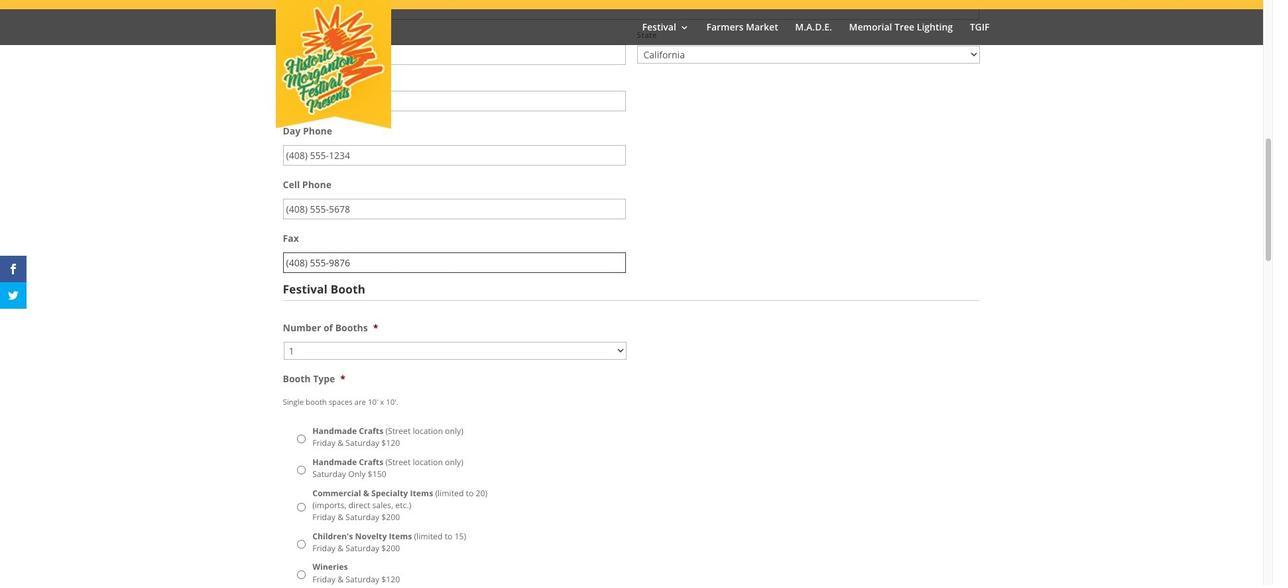 Task type: vqa. For each thing, say whether or not it's contained in the screenshot.
radio
yes



Task type: locate. For each thing, give the bounding box(es) containing it.
historic morganton festival image
[[276, 0, 391, 129]]

None text field
[[283, 0, 980, 20], [283, 91, 626, 111], [283, 145, 626, 166], [283, 253, 626, 273], [283, 0, 980, 20], [283, 91, 626, 111], [283, 145, 626, 166], [283, 253, 626, 273]]

None text field
[[283, 44, 626, 65], [283, 199, 626, 219], [283, 44, 626, 65], [283, 199, 626, 219]]

None radio
[[297, 435, 306, 444], [297, 466, 306, 475], [297, 503, 306, 512], [297, 540, 306, 549], [297, 572, 306, 580], [297, 435, 306, 444], [297, 466, 306, 475], [297, 503, 306, 512], [297, 540, 306, 549], [297, 572, 306, 580]]



